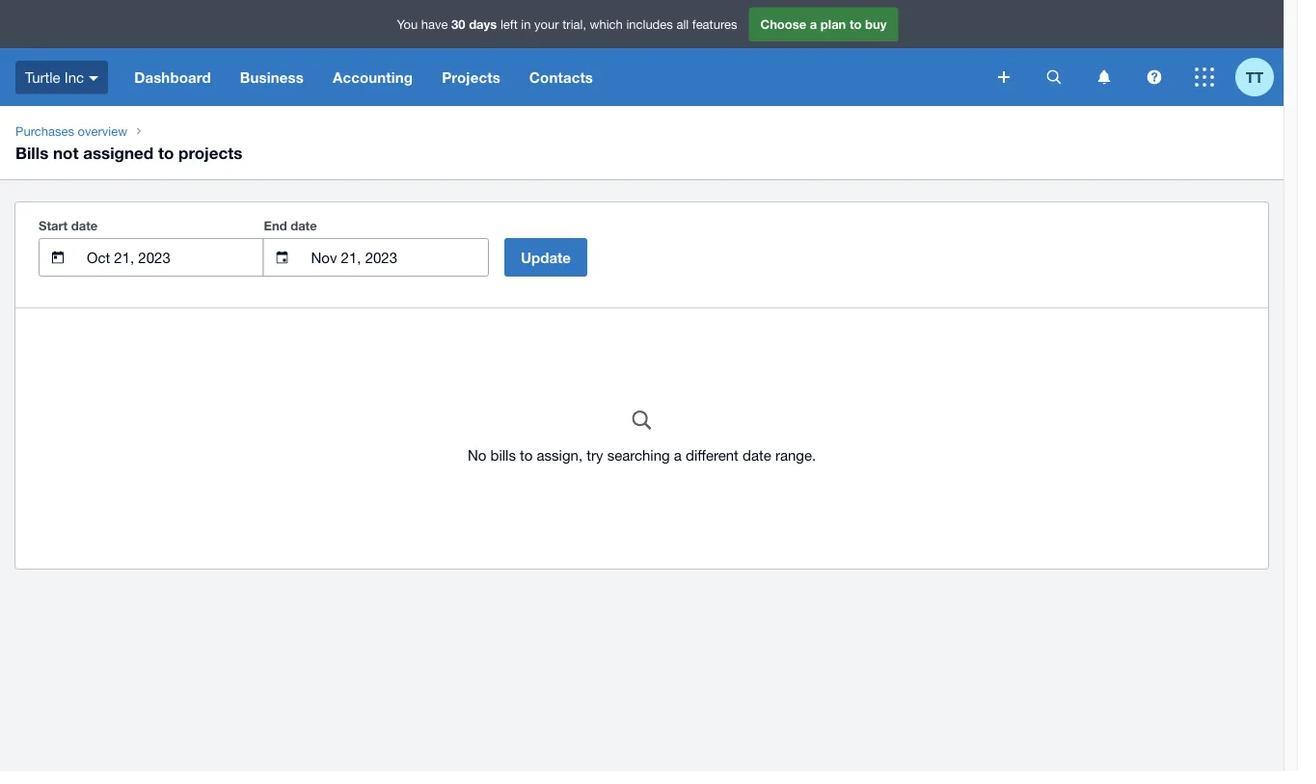 Task type: vqa. For each thing, say whether or not it's contained in the screenshot.
"a" inside the banner
yes



Task type: describe. For each thing, give the bounding box(es) containing it.
overview
[[78, 123, 127, 138]]

end date
[[264, 219, 317, 233]]

includes
[[627, 17, 673, 32]]

days
[[469, 17, 497, 32]]

projects
[[442, 68, 501, 86]]

group containing start date
[[39, 214, 489, 277]]

you have 30 days left in your trial, which includes all features
[[397, 17, 738, 32]]

all
[[677, 17, 689, 32]]

bills
[[491, 447, 516, 464]]

assigned
[[83, 143, 154, 162]]

1 horizontal spatial svg image
[[1195, 68, 1215, 87]]

0 horizontal spatial svg image
[[1148, 70, 1162, 84]]

bills
[[15, 143, 48, 162]]

dashboard
[[134, 68, 211, 86]]

svg image inside the turtle inc popup button
[[89, 76, 99, 81]]

contacts
[[530, 68, 593, 86]]

assign,
[[537, 447, 583, 464]]

update button
[[505, 238, 587, 277]]

tt button
[[1236, 48, 1284, 106]]

bills not assigned to projects navigation
[[0, 106, 1284, 179]]

dashboard link
[[120, 48, 226, 106]]

no bills to assign, try searching a different date range.
[[468, 447, 816, 464]]

trial,
[[563, 17, 587, 32]]

start date
[[39, 219, 98, 233]]

range.
[[776, 447, 816, 464]]

navigation containing dashboard
[[120, 48, 985, 106]]

1 horizontal spatial a
[[810, 17, 817, 32]]

tt
[[1246, 68, 1264, 86]]

you
[[397, 17, 418, 32]]

accounting button
[[318, 48, 428, 106]]

your
[[535, 17, 559, 32]]

buy
[[865, 17, 887, 32]]

date for end date
[[291, 219, 317, 233]]



Task type: locate. For each thing, give the bounding box(es) containing it.
projects
[[178, 143, 243, 162]]

left
[[501, 17, 518, 32]]

no
[[468, 447, 487, 464]]

business
[[240, 68, 304, 86]]

purchases overview link
[[8, 122, 135, 141]]

start
[[39, 219, 68, 233]]

2 vertical spatial to
[[520, 447, 533, 464]]

date right end
[[291, 219, 317, 233]]

2 horizontal spatial date
[[743, 447, 772, 464]]

to
[[850, 17, 862, 32], [158, 143, 174, 162], [520, 447, 533, 464]]

1 vertical spatial to
[[158, 143, 174, 162]]

date left range.
[[743, 447, 772, 464]]

accounting
[[333, 68, 413, 86]]

to left buy
[[850, 17, 862, 32]]

plan
[[821, 17, 846, 32]]

30
[[452, 17, 466, 32]]

group
[[39, 214, 489, 277]]

banner
[[0, 0, 1284, 106]]

to left projects
[[158, 143, 174, 162]]

which
[[590, 17, 623, 32]]

purchases overview
[[15, 123, 127, 138]]

0 vertical spatial a
[[810, 17, 817, 32]]

End date field
[[309, 239, 488, 276]]

bills not assigned to projects
[[15, 143, 243, 162]]

a left the plan at the right top of the page
[[810, 17, 817, 32]]

to for projects
[[158, 143, 174, 162]]

1 horizontal spatial to
[[520, 447, 533, 464]]

inc
[[64, 69, 84, 86]]

a
[[810, 17, 817, 32], [674, 447, 682, 464]]

to right 'bills'
[[520, 447, 533, 464]]

0 vertical spatial to
[[850, 17, 862, 32]]

0 horizontal spatial a
[[674, 447, 682, 464]]

projects button
[[428, 48, 515, 106]]

svg image
[[1195, 68, 1215, 87], [1148, 70, 1162, 84]]

searching
[[607, 447, 670, 464]]

turtle inc button
[[0, 48, 120, 106]]

not
[[53, 143, 79, 162]]

0 horizontal spatial date
[[71, 219, 98, 233]]

have
[[421, 17, 448, 32]]

Start date field
[[85, 239, 263, 276]]

purchases
[[15, 123, 74, 138]]

svg image
[[1047, 70, 1062, 84], [1098, 70, 1111, 84], [999, 71, 1010, 83], [89, 76, 99, 81]]

to for buy
[[850, 17, 862, 32]]

business button
[[226, 48, 318, 106]]

banner containing dashboard
[[0, 0, 1284, 106]]

different
[[686, 447, 739, 464]]

to inside navigation
[[158, 143, 174, 162]]

1 horizontal spatial date
[[291, 219, 317, 233]]

date for start date
[[71, 219, 98, 233]]

try
[[587, 447, 603, 464]]

contacts button
[[515, 48, 608, 106]]

features
[[692, 17, 738, 32]]

navigation
[[120, 48, 985, 106]]

turtle
[[25, 69, 60, 86]]

choose a plan to buy
[[761, 17, 887, 32]]

0 horizontal spatial to
[[158, 143, 174, 162]]

end
[[264, 219, 287, 233]]

turtle inc
[[25, 69, 84, 86]]

a left different
[[674, 447, 682, 464]]

date
[[71, 219, 98, 233], [291, 219, 317, 233], [743, 447, 772, 464]]

2 horizontal spatial to
[[850, 17, 862, 32]]

in
[[521, 17, 531, 32]]

update
[[521, 249, 571, 266]]

1 vertical spatial a
[[674, 447, 682, 464]]

choose
[[761, 17, 807, 32]]

date right start
[[71, 219, 98, 233]]



